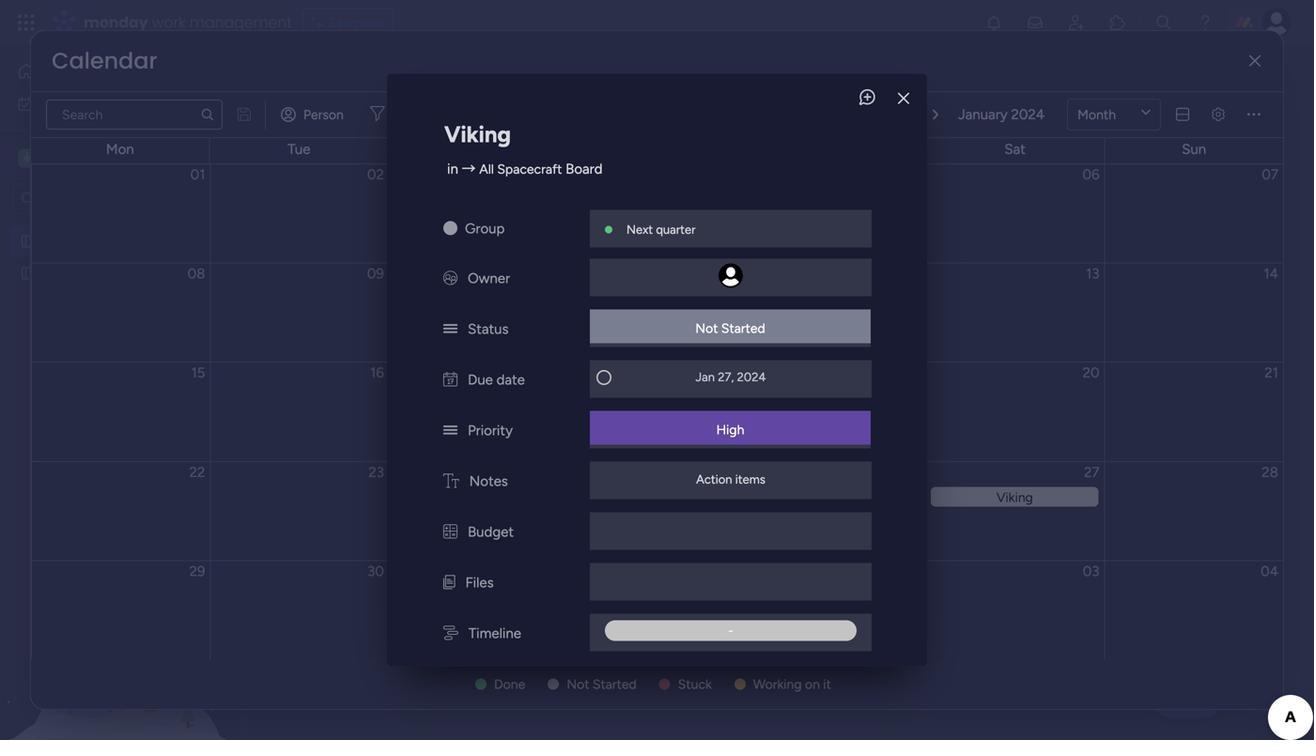 Task type: locate. For each thing, give the bounding box(es) containing it.
all right →
[[479, 161, 494, 177]]

spacecraft down calendar button
[[497, 161, 562, 177]]

new project button
[[285, 178, 373, 208]]

calendar down monday
[[52, 45, 157, 77]]

work for my
[[63, 96, 91, 112]]

type
[[362, 101, 388, 117]]

calendar up →
[[467, 135, 519, 151]]

1 vertical spatial started
[[593, 676, 637, 692]]

see more link
[[855, 99, 915, 117]]

list box
[[0, 222, 240, 543]]

0 horizontal spatial calendar
[[52, 45, 157, 77]]

see for see plans
[[329, 15, 351, 31]]

0 horizontal spatial not started
[[567, 676, 637, 692]]

v2 file column image
[[443, 574, 455, 591]]

27,
[[718, 369, 734, 385]]

not up "jan"
[[695, 320, 718, 336]]

person button
[[273, 100, 355, 130]]

plans
[[354, 15, 385, 31]]

january 2024
[[958, 106, 1045, 123]]

tue
[[288, 141, 310, 158]]

search everything image
[[1155, 13, 1173, 32]]

calendar inside calendar button
[[467, 135, 519, 151]]

project.
[[407, 101, 453, 117]]

0 vertical spatial not
[[695, 320, 718, 336]]

v2 multiple person column image
[[443, 270, 457, 287]]

help
[[1171, 692, 1204, 712]]

and
[[625, 101, 647, 117]]

angle down image
[[382, 186, 391, 200]]

not started right done
[[567, 676, 637, 692]]

autopilot image
[[1149, 130, 1165, 154]]

integrate
[[984, 135, 1038, 151]]

0 horizontal spatial started
[[593, 676, 637, 692]]

1 vertical spatial all
[[479, 161, 494, 177]]

quarter
[[656, 222, 696, 237]]

option
[[0, 225, 240, 228]]

1 vertical spatial work
[[63, 96, 91, 112]]

work right monday
[[152, 12, 186, 33]]

not inside viking dialog
[[695, 320, 718, 336]]

1 horizontal spatial spacecraft
[[497, 161, 562, 177]]

action items
[[696, 472, 766, 487]]

calendar for calendar button
[[467, 135, 519, 151]]

viking dialog
[[387, 74, 927, 704]]

0 vertical spatial 2024
[[1011, 106, 1045, 123]]

2024 right 27,
[[737, 369, 766, 385]]

today
[[832, 107, 867, 123]]

v2 sun image
[[443, 220, 457, 237]]

dapulse x slim image
[[1249, 54, 1261, 68]]

0 vertical spatial spacecraft
[[319, 63, 443, 94]]

1 horizontal spatial see
[[857, 100, 879, 116]]

collapse board header image
[[1266, 135, 1281, 150]]

monday
[[84, 12, 148, 33]]

Filter dashboard by text search field
[[46, 100, 223, 130]]

0 vertical spatial not started
[[695, 320, 765, 336]]

due date
[[468, 371, 525, 388]]

notes
[[469, 473, 508, 490]]

1 horizontal spatial not
[[695, 320, 718, 336]]

all spacecraft
[[286, 63, 443, 94]]

workspace image
[[18, 148, 37, 169], [23, 148, 32, 169]]

0 horizontal spatial see
[[329, 15, 351, 31]]

dapulse numbers column image
[[443, 524, 457, 540]]

list arrow image
[[933, 109, 939, 120]]

see for see more
[[857, 100, 879, 116]]

sun
[[1182, 141, 1206, 158]]

1 vertical spatial spacecraft
[[497, 161, 562, 177]]

management
[[190, 12, 292, 33]]

notifications image
[[985, 13, 1003, 32]]

spacecraft
[[319, 63, 443, 94], [497, 161, 562, 177]]

viking
[[444, 121, 511, 148]]

all inside in → all spacecraft board
[[479, 161, 494, 177]]

0 vertical spatial see
[[329, 15, 351, 31]]

0 vertical spatial all
[[286, 63, 313, 94]]

manage
[[287, 101, 334, 117]]

started
[[721, 320, 765, 336], [593, 676, 637, 692]]

1 vertical spatial not
[[567, 676, 589, 692]]

of right track in the top right of the page
[[715, 101, 727, 117]]

public board image
[[20, 233, 38, 250]]

next
[[627, 222, 653, 237]]

main table
[[314, 135, 376, 151]]

stuck
[[678, 676, 712, 692]]

in
[[447, 160, 458, 177]]

workspace selection element
[[18, 147, 85, 171]]

january
[[958, 106, 1008, 123]]

close image
[[898, 92, 909, 105]]

items
[[735, 472, 766, 487]]

all
[[286, 63, 313, 94], [479, 161, 494, 177]]

1 vertical spatial see
[[857, 100, 879, 116]]

not started up jan 27, 2024
[[695, 320, 765, 336]]

help image
[[1196, 13, 1215, 32]]

my work button
[[11, 89, 202, 119]]

0 vertical spatial work
[[152, 12, 186, 33]]

work
[[152, 12, 186, 33], [63, 96, 91, 112]]

it
[[823, 676, 831, 692]]

1 horizontal spatial started
[[721, 320, 765, 336]]

work right my
[[63, 96, 91, 112]]

main
[[314, 135, 342, 151]]

1 horizontal spatial all
[[479, 161, 494, 177]]

done
[[494, 676, 525, 692]]

work inside button
[[63, 96, 91, 112]]

1 horizontal spatial 2024
[[1011, 106, 1045, 123]]

not started
[[695, 320, 765, 336], [567, 676, 637, 692]]

1 horizontal spatial work
[[152, 12, 186, 33]]

lottie animation element
[[0, 550, 240, 740]]

home button
[[11, 56, 202, 86]]

started left 'stuck'
[[593, 676, 637, 692]]

see inside see plans button
[[329, 15, 351, 31]]

spacecraft up type
[[319, 63, 443, 94]]

not started inside viking dialog
[[695, 320, 765, 336]]

wed
[[464, 141, 493, 158]]

None search field
[[46, 100, 223, 130]]

new
[[292, 185, 320, 201]]

0 vertical spatial calendar
[[52, 45, 157, 77]]

your
[[770, 101, 796, 117]]

0 horizontal spatial 2024
[[737, 369, 766, 385]]

1 vertical spatial calendar
[[467, 135, 519, 151]]

calendar button
[[452, 128, 533, 158]]

2024
[[1011, 106, 1045, 123], [737, 369, 766, 385]]

0 horizontal spatial work
[[63, 96, 91, 112]]

0 horizontal spatial of
[[392, 101, 404, 117]]

started up jan 27, 2024
[[721, 320, 765, 336]]

on
[[805, 676, 820, 692]]

1 vertical spatial not started
[[567, 676, 637, 692]]

help button
[[1155, 687, 1220, 718]]

of right type
[[392, 101, 404, 117]]

person
[[303, 107, 344, 123]]

1 horizontal spatial calendar
[[467, 135, 519, 151]]

1 horizontal spatial not started
[[695, 320, 765, 336]]

see inside see more link
[[857, 100, 879, 116]]

2024 up integrate
[[1011, 106, 1045, 123]]

calendar for "calendar" field
[[52, 45, 157, 77]]

not right done
[[567, 676, 589, 692]]

timeline
[[469, 625, 521, 642]]

mon
[[106, 141, 134, 158]]

see
[[329, 15, 351, 31], [857, 100, 879, 116]]

not
[[695, 320, 718, 336], [567, 676, 589, 692]]

1 of from the left
[[392, 101, 404, 117]]

main table button
[[285, 128, 390, 158]]

1 horizontal spatial of
[[715, 101, 727, 117]]

track
[[682, 101, 712, 117]]

invite members image
[[1067, 13, 1086, 32]]

calendar
[[52, 45, 157, 77], [467, 135, 519, 151]]

all up manage
[[286, 63, 313, 94]]

1 vertical spatial 2024
[[737, 369, 766, 385]]

of
[[392, 101, 404, 117], [715, 101, 727, 117]]

0 vertical spatial started
[[721, 320, 765, 336]]



Task type: vqa. For each thing, say whether or not it's contained in the screenshot.
"See"
yes



Task type: describe. For each thing, give the bounding box(es) containing it.
1 workspace image from the left
[[18, 148, 37, 169]]

board
[[566, 160, 603, 177]]

lottie animation image
[[0, 550, 240, 740]]

dapulse date column image
[[443, 371, 457, 388]]

0 horizontal spatial not
[[567, 676, 589, 692]]

→
[[462, 160, 476, 177]]

any
[[337, 101, 358, 117]]

where
[[730, 101, 767, 117]]

month
[[1078, 107, 1116, 123]]

timelines
[[569, 101, 622, 117]]

today button
[[823, 100, 876, 130]]

jan 27, 2024
[[696, 369, 766, 385]]

dapulse timeline column image
[[443, 625, 458, 642]]

dapulse text column image
[[443, 473, 459, 490]]

next quarter
[[627, 222, 696, 237]]

project
[[323, 185, 365, 201]]

arrow down image
[[429, 103, 451, 126]]

assign
[[456, 101, 495, 117]]

add to favorites image
[[488, 69, 507, 88]]

high
[[716, 422, 744, 438]]

manage any type of project. assign owners, set timelines and keep track of where your project stands.
[[287, 101, 887, 117]]

Calendar field
[[47, 45, 162, 77]]

main button
[[13, 142, 187, 174]]

status
[[468, 321, 509, 338]]

0 horizontal spatial spacecraft
[[319, 63, 443, 94]]

dapulse integrations image
[[963, 136, 977, 150]]

due
[[468, 371, 493, 388]]

apps image
[[1109, 13, 1127, 32]]

my
[[41, 96, 59, 112]]

in → all spacecraft board
[[447, 160, 603, 177]]

spacecraft inside in → all spacecraft board
[[497, 161, 562, 177]]

started inside viking dialog
[[721, 320, 765, 336]]

project
[[800, 101, 842, 117]]

v2 settings line image
[[1212, 108, 1225, 121]]

noah lott image
[[1262, 8, 1292, 38]]

monday work management
[[84, 12, 292, 33]]

more dots image
[[1248, 108, 1261, 121]]

owners,
[[499, 101, 544, 117]]

working
[[753, 676, 802, 692]]

home
[[43, 63, 79, 79]]

table
[[345, 135, 376, 151]]

main
[[43, 149, 82, 167]]

inbox image
[[1026, 13, 1045, 32]]

files
[[465, 574, 494, 591]]

working on it
[[753, 676, 831, 692]]

my work
[[41, 96, 91, 112]]

search image
[[200, 107, 215, 122]]

stands.
[[845, 101, 887, 117]]

0 horizontal spatial all
[[286, 63, 313, 94]]

see plans button
[[303, 8, 394, 37]]

select product image
[[17, 13, 36, 32]]

private board image
[[20, 264, 38, 282]]

new project
[[292, 185, 365, 201]]

jan
[[696, 369, 715, 385]]

sat
[[1005, 141, 1026, 158]]

all spacecraft link
[[479, 161, 562, 177]]

budget
[[468, 524, 514, 540]]

date
[[497, 371, 525, 388]]

action
[[696, 472, 732, 487]]

v2 status image
[[443, 321, 457, 338]]

set
[[548, 101, 566, 117]]

owner
[[468, 270, 510, 287]]

see more
[[857, 100, 913, 116]]

automate
[[1173, 135, 1232, 151]]

2024 inside viking dialog
[[737, 369, 766, 385]]

keep
[[650, 101, 679, 117]]

v2 status image
[[443, 422, 457, 439]]

2 workspace image from the left
[[23, 148, 32, 169]]

All Spacecraft field
[[281, 63, 447, 94]]

more
[[882, 100, 913, 116]]

see plans
[[329, 15, 385, 31]]

priority
[[468, 422, 513, 439]]

2 of from the left
[[715, 101, 727, 117]]

work for monday
[[152, 12, 186, 33]]

show board description image
[[456, 70, 478, 88]]

group
[[465, 220, 505, 237]]



